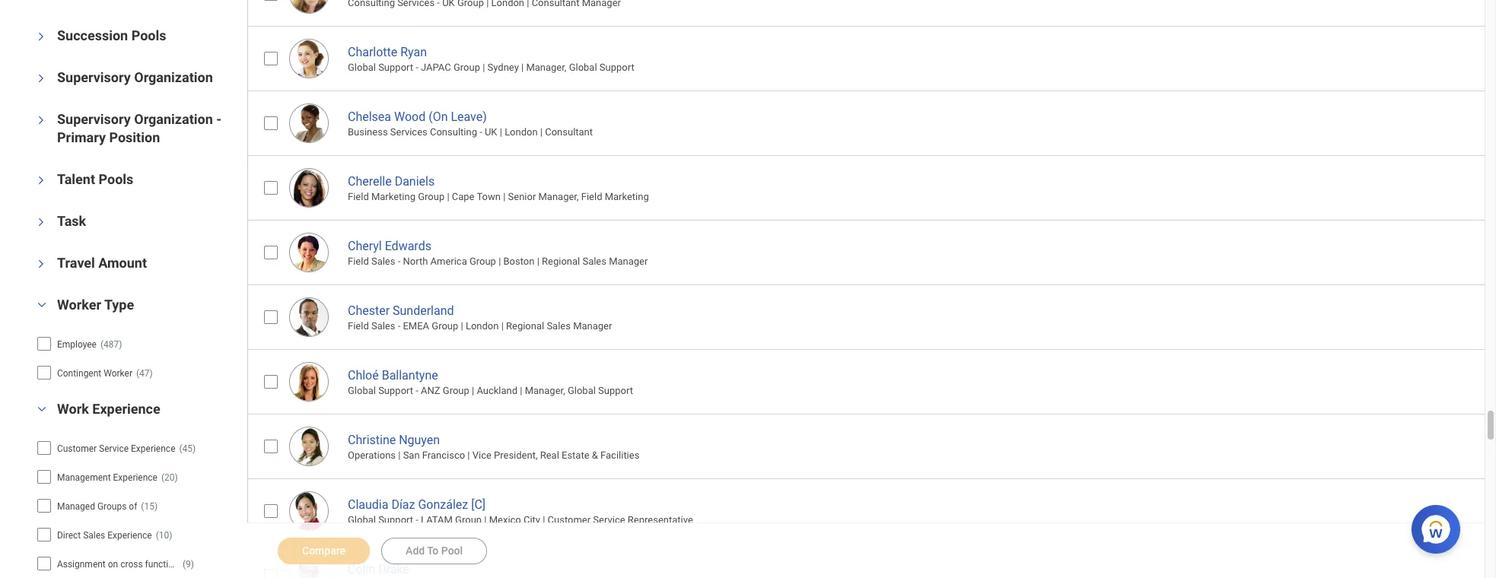Task type: describe. For each thing, give the bounding box(es) containing it.
experience up the cross
[[107, 531, 152, 541]]

chelsea
[[348, 109, 391, 124]]

group inside cherelle daniels list item
[[418, 191, 445, 203]]

task
[[57, 213, 86, 229]]

| left vice in the left of the page
[[467, 450, 470, 461]]

colin drake link
[[348, 559, 409, 577]]

work experience button
[[57, 401, 160, 417]]

chloé
[[348, 368, 379, 383]]

business
[[348, 126, 388, 138]]

chevron down image for supervisory organization - primary position
[[36, 111, 46, 130]]

real
[[540, 450, 559, 461]]

experience up (20)
[[131, 444, 175, 455]]

estate
[[562, 450, 589, 461]]

work experience group
[[27, 401, 240, 578]]

&
[[592, 450, 598, 461]]

representative
[[628, 515, 693, 526]]

consulting
[[430, 126, 477, 138]]

chevron down image for worker
[[33, 300, 51, 311]]

organization for supervisory organization
[[134, 70, 213, 86]]

(10)
[[156, 531, 172, 541]]

| right boston
[[537, 256, 539, 267]]

direct
[[57, 531, 81, 541]]

field for cherelle daniels
[[348, 191, 369, 203]]

sunderland
[[393, 303, 454, 318]]

contingent
[[57, 369, 101, 379]]

| left cape
[[447, 191, 449, 203]]

mexico
[[489, 515, 521, 526]]

| right town
[[503, 191, 506, 203]]

sales for field sales - north america group   |   boston   |   regional sales manager
[[371, 256, 395, 267]]

chevron down image for travel amount
[[36, 255, 46, 274]]

cheryl
[[348, 239, 382, 253]]

town
[[477, 191, 501, 203]]

| left the auckland
[[472, 385, 474, 397]]

field marketing group   |   cape town   |   senior manager, field marketing
[[348, 191, 649, 203]]

- for global support - latam group   |   mexico city   |   customer service representative
[[416, 515, 418, 526]]

charlotte ryan global support - japac group   |   sydney   |   manager, global support
[[348, 45, 634, 73]]

succession
[[57, 28, 128, 44]]

chelsea wood (on leave) link
[[348, 106, 487, 124]]

employee
[[57, 340, 97, 350]]

experience up of
[[113, 473, 158, 484]]

service inside claudia díaz gonzález [c] list item
[[593, 515, 625, 526]]

díaz
[[391, 497, 415, 512]]

london inside chester sunderland list item
[[466, 320, 499, 332]]

(47)
[[136, 369, 153, 379]]

america
[[430, 256, 467, 267]]

talent pools
[[57, 172, 133, 188]]

type
[[104, 297, 134, 313]]

| left sydney
[[483, 62, 485, 73]]

ryan
[[400, 45, 427, 59]]

chevron down image for task
[[36, 213, 46, 232]]

pools for succession pools
[[131, 28, 166, 44]]

charlotte
[[348, 45, 397, 59]]

travel
[[57, 255, 95, 271]]

christine nguyen list item
[[247, 414, 1496, 478]]

gonzález
[[418, 497, 468, 512]]

drake
[[378, 562, 409, 577]]

charlotte ryan list item
[[247, 26, 1496, 90]]

consultant
[[545, 126, 593, 138]]

edwards
[[385, 239, 431, 253]]

supervisory for supervisory organization - primary position
[[57, 111, 131, 127]]

president,
[[494, 450, 538, 461]]

(on
[[429, 109, 448, 124]]

chester sunderland list item
[[247, 284, 1496, 349]]

- inside charlotte ryan global support - japac group   |   sydney   |   manager, global support
[[416, 62, 418, 73]]

chevron down image for supervisory
[[36, 70, 46, 88]]

talent pools button
[[57, 172, 133, 188]]

cheryl edwards link
[[348, 236, 431, 253]]

worker type button
[[57, 297, 134, 313]]

cheryl edwards list item
[[247, 220, 1496, 284]]

amount
[[98, 255, 147, 271]]

francisco
[[422, 450, 465, 461]]

service inside the work experience tree
[[99, 444, 129, 455]]

customer inside the work experience tree
[[57, 444, 97, 455]]

chester sunderland link
[[348, 300, 454, 318]]

| down field sales - north america group   |   boston   |   regional sales manager
[[501, 320, 504, 332]]

ballantyne
[[382, 368, 438, 383]]

chloé ballantyne link
[[348, 365, 438, 383]]

0 horizontal spatial worker
[[57, 297, 101, 313]]

(20)
[[161, 473, 178, 484]]

teams
[[188, 560, 213, 570]]

| down [c]
[[484, 515, 487, 526]]

supervisory organization
[[57, 70, 213, 86]]

colin
[[348, 562, 375, 577]]

(487)
[[100, 340, 122, 350]]

chelsea wood (on leave) business services consulting - uk   |   london   |   consultant
[[348, 109, 593, 138]]

succession pools
[[57, 28, 166, 44]]

field sales - north america group   |   boston   |   regional sales manager
[[348, 256, 648, 267]]

[c]
[[471, 497, 485, 512]]

functional
[[145, 560, 186, 570]]

managed groups of
[[57, 502, 137, 512]]

(15)
[[141, 502, 158, 512]]

- for field sales - north america group   |   boston   |   regional sales manager
[[398, 256, 400, 267]]

| right the auckland
[[520, 385, 522, 397]]

global support - anz group   |   auckland   |   manager, global support
[[348, 385, 633, 397]]

boston
[[503, 256, 535, 267]]

sydney
[[487, 62, 519, 73]]

cherelle daniels link
[[348, 171, 435, 189]]

chelsea wood (on leave) list item
[[247, 90, 1496, 155]]

worker type
[[57, 297, 134, 313]]

(45)
[[179, 444, 196, 455]]

sales for field sales - emea group   |   london   |   regional sales manager
[[371, 320, 395, 332]]

group inside cheryl edwards list item
[[469, 256, 496, 267]]

supervisory for supervisory organization
[[57, 70, 131, 86]]

manager, for cherelle daniels
[[538, 191, 579, 203]]

field for chester sunderland
[[348, 320, 369, 332]]

customer inside claudia díaz gonzález [c] list item
[[548, 515, 591, 526]]

work experience
[[57, 401, 160, 417]]

| right emea
[[461, 320, 463, 332]]

worker inside tree
[[104, 369, 132, 379]]

chevron down image for work experience
[[33, 404, 51, 415]]

managed
[[57, 502, 95, 512]]



Task type: locate. For each thing, give the bounding box(es) containing it.
1 horizontal spatial marketing
[[605, 191, 649, 203]]

organization up supervisory organization - primary position
[[134, 70, 213, 86]]

claudia
[[348, 497, 388, 512]]

|
[[483, 62, 485, 73], [521, 62, 524, 73], [500, 126, 502, 138], [540, 126, 543, 138], [447, 191, 449, 203], [503, 191, 506, 203], [499, 256, 501, 267], [537, 256, 539, 267], [461, 320, 463, 332], [501, 320, 504, 332], [472, 385, 474, 397], [520, 385, 522, 397], [398, 450, 401, 461], [467, 450, 470, 461], [484, 515, 487, 526], [543, 515, 545, 526]]

regional right boston
[[542, 256, 580, 267]]

city
[[524, 515, 540, 526]]

1 horizontal spatial worker
[[104, 369, 132, 379]]

- inside claudia díaz gonzález [c] list item
[[416, 515, 418, 526]]

global down claudia
[[348, 515, 376, 526]]

vice
[[472, 450, 491, 461]]

- inside supervisory organization - primary position
[[216, 111, 222, 127]]

| right uk
[[500, 126, 502, 138]]

london right uk
[[505, 126, 538, 138]]

nguyen
[[399, 433, 440, 447]]

worker type tree
[[36, 331, 221, 386]]

auckland
[[477, 385, 518, 397]]

direct sales experience
[[57, 531, 152, 541]]

1 vertical spatial manager,
[[538, 191, 579, 203]]

group right anz
[[443, 385, 469, 397]]

chevron down image inside work experience group
[[33, 404, 51, 415]]

| right sydney
[[521, 62, 524, 73]]

supervisory
[[57, 70, 131, 86], [57, 111, 131, 127]]

chevron down image left travel at the top left of the page
[[36, 255, 46, 274]]

of
[[129, 502, 137, 512]]

organization
[[134, 70, 213, 86], [134, 111, 213, 127]]

0 horizontal spatial marketing
[[371, 191, 415, 203]]

2 vertical spatial manager,
[[525, 385, 565, 397]]

manager, inside chloé ballantyne list item
[[525, 385, 565, 397]]

claudia díaz gonzález [c]
[[348, 497, 485, 512]]

regional inside cheryl edwards list item
[[542, 256, 580, 267]]

uk
[[485, 126, 497, 138]]

london inside chelsea wood (on leave) business services consulting - uk   |   london   |   consultant
[[505, 126, 538, 138]]

1 vertical spatial pools
[[99, 172, 133, 188]]

support
[[378, 62, 413, 73], [599, 62, 634, 73], [378, 385, 413, 397], [598, 385, 633, 397], [378, 515, 413, 526]]

talent
[[57, 172, 95, 188]]

- for supervisory organization - primary position
[[216, 111, 222, 127]]

supervisory organization - primary position
[[57, 111, 222, 146]]

chevron down image
[[36, 111, 46, 130], [36, 213, 46, 232], [36, 255, 46, 274], [33, 404, 51, 415]]

sales for direct sales experience
[[83, 531, 105, 541]]

field down the consultant
[[581, 191, 602, 203]]

1 marketing from the left
[[371, 191, 415, 203]]

on
[[108, 560, 118, 570]]

chloé ballantyne list item
[[247, 349, 1496, 414]]

christine
[[348, 433, 396, 447]]

chevron down image
[[36, 28, 46, 46], [36, 70, 46, 88], [36, 172, 46, 190], [33, 300, 51, 311]]

organization inside supervisory organization - primary position
[[134, 111, 213, 127]]

daniels
[[395, 174, 435, 189]]

group down daniels
[[418, 191, 445, 203]]

christine nguyen link
[[348, 430, 440, 447]]

wood
[[394, 109, 426, 124]]

pools right talent
[[99, 172, 133, 188]]

service
[[99, 444, 129, 455], [593, 515, 625, 526]]

worker type group
[[27, 296, 240, 389]]

- inside chester sunderland list item
[[398, 320, 400, 332]]

0 vertical spatial manager
[[609, 256, 648, 267]]

- for global support - anz group   |   auckland   |   manager, global support
[[416, 385, 418, 397]]

manager, right sydney
[[526, 62, 566, 73]]

succession pools button
[[57, 28, 166, 44]]

experience down '(47)'
[[92, 401, 160, 417]]

group down [c]
[[455, 515, 482, 526]]

senior
[[508, 191, 536, 203]]

anz
[[421, 385, 440, 397]]

1 vertical spatial worker
[[104, 369, 132, 379]]

claudia díaz gonzález [c] list item
[[247, 478, 1496, 543]]

2 marketing from the left
[[605, 191, 649, 203]]

chester
[[348, 303, 390, 318]]

group right america
[[469, 256, 496, 267]]

global down the chloé
[[348, 385, 376, 397]]

1 vertical spatial supervisory
[[57, 111, 131, 127]]

travel amount button
[[57, 255, 147, 271]]

2 organization from the top
[[134, 111, 213, 127]]

latam
[[421, 515, 453, 526]]

supervisory down succession
[[57, 70, 131, 86]]

chevron down image left task
[[36, 213, 46, 232]]

travel amount
[[57, 255, 147, 271]]

manager, right senior
[[538, 191, 579, 203]]

work
[[57, 401, 89, 417]]

worker left '(47)'
[[104, 369, 132, 379]]

manager, for chloé ballantyne
[[525, 385, 565, 397]]

manager, right the auckland
[[525, 385, 565, 397]]

manager, inside charlotte ryan global support - japac group   |   sydney   |   manager, global support
[[526, 62, 566, 73]]

charlotte ryan link
[[348, 42, 427, 59]]

global support - latam group   |   mexico city   |   customer service representative
[[348, 515, 693, 526]]

supervisory inside supervisory organization - primary position
[[57, 111, 131, 127]]

emea
[[403, 320, 429, 332]]

1 vertical spatial london
[[466, 320, 499, 332]]

0 vertical spatial worker
[[57, 297, 101, 313]]

0 vertical spatial london
[[505, 126, 538, 138]]

san
[[403, 450, 420, 461]]

1 horizontal spatial service
[[593, 515, 625, 526]]

- inside cheryl edwards list item
[[398, 256, 400, 267]]

group inside chloé ballantyne list item
[[443, 385, 469, 397]]

0 vertical spatial service
[[99, 444, 129, 455]]

manager, inside cherelle daniels list item
[[538, 191, 579, 203]]

manager inside chester sunderland list item
[[573, 320, 612, 332]]

group down sunderland
[[432, 320, 458, 332]]

london up global support - anz group   |   auckland   |   manager, global support
[[466, 320, 499, 332]]

customer up management
[[57, 444, 97, 455]]

leave)
[[451, 109, 487, 124]]

1 vertical spatial manager
[[573, 320, 612, 332]]

group inside chester sunderland list item
[[432, 320, 458, 332]]

service up management experience
[[99, 444, 129, 455]]

-
[[416, 62, 418, 73], [216, 111, 222, 127], [480, 126, 482, 138], [398, 256, 400, 267], [398, 320, 400, 332], [416, 385, 418, 397], [416, 515, 418, 526]]

global inside claudia díaz gonzález [c] list item
[[348, 515, 376, 526]]

1 vertical spatial customer
[[548, 515, 591, 526]]

work experience tree
[[36, 436, 221, 577]]

manager inside cheryl edwards list item
[[609, 256, 648, 267]]

0 horizontal spatial london
[[466, 320, 499, 332]]

japac
[[421, 62, 451, 73]]

field down chester
[[348, 320, 369, 332]]

contingent worker
[[57, 369, 132, 379]]

chevron down image left primary
[[36, 111, 46, 130]]

sales inside the work experience tree
[[83, 531, 105, 541]]

0 vertical spatial manager,
[[526, 62, 566, 73]]

field
[[348, 191, 369, 203], [581, 191, 602, 203], [348, 256, 369, 267], [348, 320, 369, 332]]

| left boston
[[499, 256, 501, 267]]

0 horizontal spatial service
[[99, 444, 129, 455]]

regional inside chester sunderland list item
[[506, 320, 544, 332]]

supervisory organization - primary position button
[[57, 111, 222, 146]]

claudia díaz gonzález [c] link
[[348, 494, 485, 512]]

global up the consultant
[[569, 62, 597, 73]]

assignment
[[57, 560, 106, 570]]

chloé ballantyne
[[348, 368, 438, 383]]

(9)
[[183, 560, 194, 570]]

0 horizontal spatial customer
[[57, 444, 97, 455]]

pools for talent pools
[[99, 172, 133, 188]]

| right city
[[543, 515, 545, 526]]

pools up the supervisory organization
[[131, 28, 166, 44]]

0 vertical spatial regional
[[542, 256, 580, 267]]

group inside charlotte ryan global support - japac group   |   sydney   |   manager, global support
[[454, 62, 480, 73]]

chester sunderland
[[348, 303, 454, 318]]

field sales - emea group   |   london   |   regional sales manager
[[348, 320, 612, 332]]

assignment on cross functional teams
[[57, 560, 213, 570]]

management experience
[[57, 473, 158, 484]]

list item
[[247, 0, 1496, 26]]

global up estate
[[568, 385, 596, 397]]

facilities
[[600, 450, 639, 461]]

chevron down image for talent
[[36, 172, 46, 190]]

- for field sales - emea group   |   london   |   regional sales manager
[[398, 320, 400, 332]]

management
[[57, 473, 111, 484]]

colin drake list item
[[247, 543, 1496, 578]]

1 horizontal spatial london
[[505, 126, 538, 138]]

experience
[[92, 401, 160, 417], [131, 444, 175, 455], [113, 473, 158, 484], [107, 531, 152, 541]]

- inside chelsea wood (on leave) business services consulting - uk   |   london   |   consultant
[[480, 126, 482, 138]]

organization up position
[[134, 111, 213, 127]]

global down charlotte
[[348, 62, 376, 73]]

1 organization from the top
[[134, 70, 213, 86]]

0 vertical spatial organization
[[134, 70, 213, 86]]

service left 'representative'
[[593, 515, 625, 526]]

group inside claudia díaz gonzález [c] list item
[[455, 515, 482, 526]]

cape
[[452, 191, 474, 203]]

0 vertical spatial customer
[[57, 444, 97, 455]]

worker
[[57, 297, 101, 313], [104, 369, 132, 379]]

field down cheryl
[[348, 256, 369, 267]]

| left the consultant
[[540, 126, 543, 138]]

cheryl edwards
[[348, 239, 431, 253]]

supervisory up primary
[[57, 111, 131, 127]]

0 vertical spatial pools
[[131, 28, 166, 44]]

| left san
[[398, 450, 401, 461]]

field inside cheryl edwards list item
[[348, 256, 369, 267]]

worker left type
[[57, 297, 101, 313]]

organization for supervisory organization - primary position
[[134, 111, 213, 127]]

supervisory organization button
[[57, 70, 213, 86]]

field for cheryl edwards
[[348, 256, 369, 267]]

1 supervisory from the top
[[57, 70, 131, 86]]

customer service experience
[[57, 444, 175, 455]]

customer right city
[[548, 515, 591, 526]]

operations
[[348, 450, 396, 461]]

cross
[[120, 560, 143, 570]]

primary
[[57, 130, 106, 146]]

cherelle daniels list item
[[247, 155, 1496, 220]]

0 vertical spatial supervisory
[[57, 70, 131, 86]]

1 horizontal spatial customer
[[548, 515, 591, 526]]

chevron down image inside worker type group
[[33, 300, 51, 311]]

chevron down image for succession
[[36, 28, 46, 46]]

support inside claudia díaz gonzález [c] list item
[[378, 515, 413, 526]]

1 vertical spatial organization
[[134, 111, 213, 127]]

group right japac
[[454, 62, 480, 73]]

regional
[[542, 256, 580, 267], [506, 320, 544, 332]]

field down "cherelle"
[[348, 191, 369, 203]]

field inside chester sunderland list item
[[348, 320, 369, 332]]

regional down boston
[[506, 320, 544, 332]]

- inside chloé ballantyne list item
[[416, 385, 418, 397]]

1 vertical spatial regional
[[506, 320, 544, 332]]

chevron down image left work
[[33, 404, 51, 415]]

1 vertical spatial service
[[593, 515, 625, 526]]

2 supervisory from the top
[[57, 111, 131, 127]]

cherelle daniels
[[348, 174, 435, 189]]



Task type: vqa. For each thing, say whether or not it's contained in the screenshot.
Worker in tree
yes



